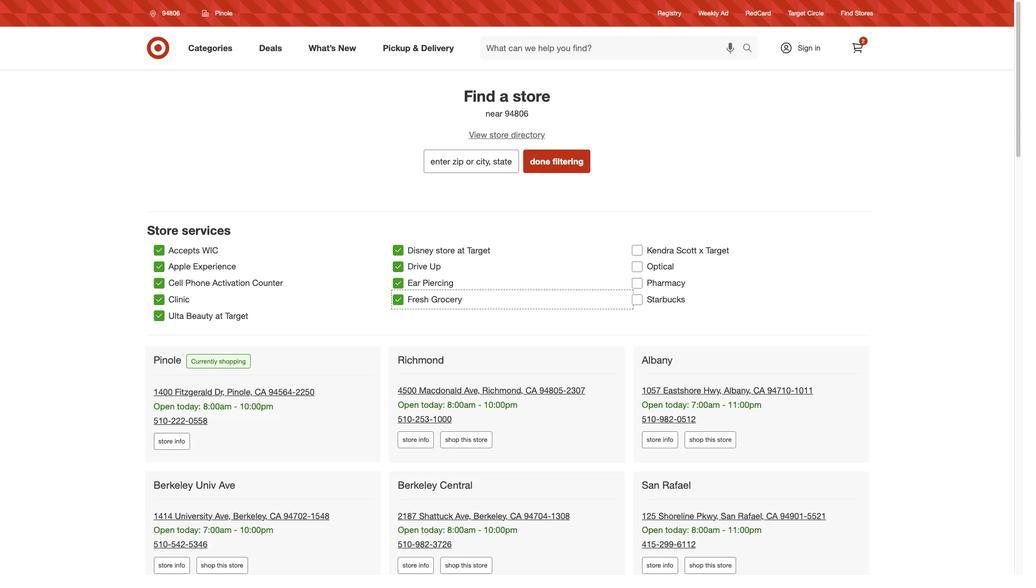 Task type: locate. For each thing, give the bounding box(es) containing it.
enter zip or city, state
[[431, 156, 512, 167]]

982- down eastshore
[[660, 414, 677, 424]]

10:00pm inside 4500 macdonald ave, richmond, ca 94805-2307 open today: 8:00am - 10:00pm 510-253-1000
[[484, 399, 518, 410]]

shop this store button for albany
[[685, 432, 737, 449]]

open inside 4500 macdonald ave, richmond, ca 94805-2307 open today: 8:00am - 10:00pm 510-253-1000
[[398, 399, 419, 410]]

1 vertical spatial san
[[721, 511, 736, 521]]

this down 2187 shattuck ave, berkeley, ca 94704-1308 open today: 8:00am - 10:00pm 510-982-3726
[[462, 562, 472, 570]]

info down 253-
[[419, 436, 430, 444]]

0 horizontal spatial 7:00am
[[203, 525, 232, 536]]

11:00pm down albany,
[[729, 399, 762, 410]]

shop down 6112
[[690, 562, 704, 570]]

today: inside 1414 university ave, berkeley, ca 94702-1548 open today: 7:00am - 10:00pm 510-542-5346
[[177, 525, 201, 536]]

phone
[[186, 278, 210, 288]]

shop this store for san rafael
[[690, 562, 732, 570]]

counter
[[252, 278, 283, 288]]

berkeley up 2187
[[398, 479, 437, 491]]

done filtering
[[530, 156, 584, 167]]

shop this store down 6112
[[690, 562, 732, 570]]

510- inside 2187 shattuck ave, berkeley, ca 94704-1308 open today: 8:00am - 10:00pm 510-982-3726
[[398, 539, 416, 550]]

today: for berkeley univ ave
[[177, 525, 201, 536]]

store down 253-
[[403, 436, 417, 444]]

94806
[[162, 9, 180, 17], [505, 108, 529, 119]]

Fresh Grocery checkbox
[[393, 294, 404, 305]]

94806 button
[[143, 4, 191, 23]]

2 link
[[846, 36, 870, 60]]

pickup & delivery link
[[374, 36, 468, 60]]

open down the 4500
[[398, 399, 419, 410]]

8:00am inside 1400 fitzgerald dr, pinole, ca 94564-2250 open today: 8:00am - 10:00pm 510-222-0558
[[203, 401, 232, 412]]

1 horizontal spatial at
[[458, 245, 465, 256]]

- inside 1414 university ave, berkeley, ca 94702-1548 open today: 7:00am - 10:00pm 510-542-5346
[[234, 525, 237, 536]]

- down 1057 eastshore hwy, albany, ca 94710-1011 link
[[723, 399, 726, 410]]

today: down macdonald
[[422, 399, 445, 410]]

open inside 125 shoreline pkwy, san rafael, ca 94901-5521 open today: 8:00am - 11:00pm 415-299-6112
[[642, 525, 664, 536]]

store right a
[[513, 86, 551, 105]]

this down 1057 eastshore hwy, albany, ca 94710-1011 open today: 7:00am - 11:00pm 510-982-0512
[[706, 436, 716, 444]]

store services group
[[154, 242, 872, 324]]

open for pinole
[[154, 401, 175, 412]]

0 vertical spatial 7:00am
[[692, 399, 721, 410]]

510- for berkeley univ ave
[[154, 539, 171, 550]]

1 vertical spatial find
[[464, 86, 496, 105]]

pkwy,
[[697, 511, 719, 521]]

shop down 0512
[[690, 436, 704, 444]]

open for berkeley central
[[398, 525, 419, 536]]

this down 1414 university ave, berkeley, ca 94702-1548 open today: 7:00am - 10:00pm 510-542-5346
[[217, 562, 227, 570]]

clinic
[[169, 294, 190, 305]]

sign in
[[798, 43, 821, 52]]

7:00am
[[692, 399, 721, 410], [203, 525, 232, 536]]

10:00pm
[[484, 399, 518, 410], [240, 401, 274, 412], [240, 525, 274, 536], [484, 525, 518, 536]]

1 horizontal spatial 94806
[[505, 108, 529, 119]]

find a store near 94806
[[464, 86, 551, 119]]

open for richmond
[[398, 399, 419, 410]]

510- down the 4500
[[398, 414, 416, 424]]

target for kendra scott x target
[[706, 245, 730, 256]]

berkeley up 1414 on the left bottom of page
[[154, 479, 193, 491]]

1 horizontal spatial berkeley
[[398, 479, 437, 491]]

shop for san rafael
[[690, 562, 704, 570]]

0 horizontal spatial berkeley,
[[233, 511, 268, 521]]

1400 fitzgerald dr, pinole, ca 94564-2250 link
[[154, 387, 315, 397]]

ca inside 125 shoreline pkwy, san rafael, ca 94901-5521 open today: 8:00am - 11:00pm 415-299-6112
[[767, 511, 778, 521]]

1 horizontal spatial san
[[721, 511, 736, 521]]

0 vertical spatial san
[[642, 479, 660, 491]]

open inside 1057 eastshore hwy, albany, ca 94710-1011 open today: 7:00am - 11:00pm 510-982-0512
[[642, 399, 664, 410]]

ca for berkeley univ ave
[[270, 511, 281, 521]]

shop this store for richmond
[[446, 436, 488, 444]]

510- inside 1057 eastshore hwy, albany, ca 94710-1011 open today: 7:00am - 11:00pm 510-982-0512
[[642, 414, 660, 424]]

1 horizontal spatial 7:00am
[[692, 399, 721, 410]]

this down 4500 macdonald ave, richmond, ca 94805-2307 open today: 8:00am - 10:00pm 510-253-1000 on the bottom of page
[[462, 436, 472, 444]]

open down 2187
[[398, 525, 419, 536]]

Optical checkbox
[[632, 262, 643, 272]]

ear
[[408, 278, 421, 288]]

new
[[339, 42, 357, 53]]

ave, for richmond
[[465, 385, 480, 396]]

what's new
[[309, 42, 357, 53]]

info down 222-
[[175, 438, 185, 446]]

today: inside 1400 fitzgerald dr, pinole, ca 94564-2250 open today: 8:00am - 10:00pm 510-222-0558
[[177, 401, 201, 412]]

ave, inside 1414 university ave, berkeley, ca 94702-1548 open today: 7:00am - 10:00pm 510-542-5346
[[215, 511, 231, 521]]

- down 125 shoreline pkwy, san rafael, ca 94901-5521 link
[[723, 525, 726, 536]]

0 horizontal spatial at
[[216, 311, 223, 321]]

ave, inside 4500 macdonald ave, richmond, ca 94805-2307 open today: 8:00am - 10:00pm 510-253-1000
[[465, 385, 480, 396]]

at right beauty
[[216, 311, 223, 321]]

0 vertical spatial find
[[842, 9, 854, 17]]

pinole up 1400
[[154, 354, 181, 366]]

weekly ad
[[699, 9, 729, 17]]

or
[[466, 156, 474, 167]]

cell phone activation counter
[[169, 278, 283, 288]]

currently
[[191, 357, 217, 365]]

Ear Piercing checkbox
[[393, 278, 404, 289]]

beauty
[[186, 311, 213, 321]]

dr,
[[215, 387, 225, 397]]

510- for berkeley central
[[398, 539, 416, 550]]

510- down 2187
[[398, 539, 416, 550]]

store info link down 510-982-3726 link
[[398, 557, 434, 574]]

8:00am for berkeley central
[[448, 525, 476, 536]]

- inside 4500 macdonald ave, richmond, ca 94805-2307 open today: 8:00am - 10:00pm 510-253-1000
[[479, 399, 482, 410]]

ca left 94704-
[[511, 511, 522, 521]]

- down 2187 shattuck ave, berkeley, ca 94704-1308 link
[[479, 525, 482, 536]]

94702-
[[284, 511, 311, 521]]

982- inside 2187 shattuck ave, berkeley, ca 94704-1308 open today: 8:00am - 10:00pm 510-982-3726
[[416, 539, 433, 550]]

near
[[486, 108, 503, 119]]

- for albany
[[723, 399, 726, 410]]

san left rafael
[[642, 479, 660, 491]]

today: for albany
[[666, 399, 690, 410]]

10:00pm down the pinole,
[[240, 401, 274, 412]]

apple
[[169, 261, 191, 272]]

eastshore
[[664, 385, 702, 396]]

1 vertical spatial 7:00am
[[203, 525, 232, 536]]

store info down 510-982-0512 link
[[647, 436, 674, 444]]

central
[[440, 479, 473, 491]]

ulta beauty at target
[[169, 311, 248, 321]]

510- inside 1400 fitzgerald dr, pinole, ca 94564-2250 open today: 8:00am - 10:00pm 510-222-0558
[[154, 415, 171, 426]]

berkeley, inside 2187 shattuck ave, berkeley, ca 94704-1308 open today: 8:00am - 10:00pm 510-982-3726
[[474, 511, 508, 521]]

richmond link
[[398, 354, 447, 366]]

1 horizontal spatial 982-
[[660, 414, 677, 424]]

find for a
[[464, 86, 496, 105]]

store down 415-
[[647, 562, 662, 570]]

store info down the 299-
[[647, 562, 674, 570]]

0 vertical spatial at
[[458, 245, 465, 256]]

kendra scott x target
[[647, 245, 730, 256]]

ave, left richmond,
[[465, 385, 480, 396]]

store info for san rafael
[[647, 562, 674, 570]]

1 berkeley from the left
[[154, 479, 193, 491]]

store info link down 542-
[[154, 557, 190, 574]]

1414 university ave, berkeley, ca 94702-1548 link
[[154, 511, 330, 521]]

ca inside 2187 shattuck ave, berkeley, ca 94704-1308 open today: 8:00am - 10:00pm 510-982-3726
[[511, 511, 522, 521]]

optical
[[647, 261, 675, 272]]

store info link down the 299-
[[642, 557, 679, 574]]

1 vertical spatial pinole
[[154, 354, 181, 366]]

7:00am up 5346
[[203, 525, 232, 536]]

shop for richmond
[[446, 436, 460, 444]]

store info link for berkeley univ ave
[[154, 557, 190, 574]]

shop for berkeley univ ave
[[201, 562, 215, 570]]

open inside 2187 shattuck ave, berkeley, ca 94704-1308 open today: 8:00am - 10:00pm 510-982-3726
[[398, 525, 419, 536]]

shop
[[446, 436, 460, 444], [690, 436, 704, 444], [201, 562, 215, 570], [446, 562, 460, 570], [690, 562, 704, 570]]

- down 1400 fitzgerald dr, pinole, ca 94564-2250 link
[[234, 401, 237, 412]]

ave, for berkeley univ ave
[[215, 511, 231, 521]]

7:00am for albany
[[692, 399, 721, 410]]

today: for richmond
[[422, 399, 445, 410]]

info down 510-982-3726 link
[[419, 562, 430, 570]]

accepts
[[169, 245, 200, 256]]

today: for pinole
[[177, 401, 201, 412]]

city,
[[477, 156, 491, 167]]

store down 510-982-0512 link
[[647, 436, 662, 444]]

982- for berkeley central
[[416, 539, 433, 550]]

today: down university
[[177, 525, 201, 536]]

view
[[469, 129, 488, 140]]

0 vertical spatial 982-
[[660, 414, 677, 424]]

pickup & delivery
[[383, 42, 454, 53]]

982- down shattuck on the left bottom of page
[[416, 539, 433, 550]]

1 horizontal spatial berkeley,
[[474, 511, 508, 521]]

find left stores on the top right of the page
[[842, 9, 854, 17]]

open up 415-
[[642, 525, 664, 536]]

2 berkeley, from the left
[[474, 511, 508, 521]]

982- for albany
[[660, 414, 677, 424]]

ave, right university
[[215, 511, 231, 521]]

shop this store button down 6112
[[685, 557, 737, 574]]

94806 down a
[[505, 108, 529, 119]]

today: down shoreline
[[666, 525, 690, 536]]

8:00am down dr,
[[203, 401, 232, 412]]

8:00am inside 4500 macdonald ave, richmond, ca 94805-2307 open today: 8:00am - 10:00pm 510-253-1000
[[448, 399, 476, 410]]

today: inside 2187 shattuck ave, berkeley, ca 94704-1308 open today: 8:00am - 10:00pm 510-982-3726
[[422, 525, 445, 536]]

7:00am inside 1057 eastshore hwy, albany, ca 94710-1011 open today: 7:00am - 11:00pm 510-982-0512
[[692, 399, 721, 410]]

store info link down 253-
[[398, 432, 434, 449]]

shop down 3726
[[446, 562, 460, 570]]

510- inside 1414 university ave, berkeley, ca 94702-1548 open today: 7:00am - 10:00pm 510-542-5346
[[154, 539, 171, 550]]

albany,
[[725, 385, 752, 396]]

ca right albany,
[[754, 385, 766, 396]]

store info down 542-
[[158, 562, 185, 570]]

Pharmacy checkbox
[[632, 278, 643, 289]]

info down 542-
[[175, 562, 185, 570]]

berkeley, for berkeley central
[[474, 511, 508, 521]]

2187 shattuck ave, berkeley, ca 94704-1308 link
[[398, 511, 570, 521]]

510- down 1400
[[154, 415, 171, 426]]

shop for albany
[[690, 436, 704, 444]]

info down 510-982-0512 link
[[663, 436, 674, 444]]

510- down 1414 on the left bottom of page
[[154, 539, 171, 550]]

8:00am inside 2187 shattuck ave, berkeley, ca 94704-1308 open today: 8:00am - 10:00pm 510-982-3726
[[448, 525, 476, 536]]

find stores
[[842, 9, 874, 17]]

view store directory
[[469, 129, 545, 140]]

1 vertical spatial 982-
[[416, 539, 433, 550]]

0 horizontal spatial find
[[464, 86, 496, 105]]

in
[[815, 43, 821, 52]]

1400 fitzgerald dr, pinole, ca 94564-2250 open today: 8:00am - 10:00pm 510-222-0558
[[154, 387, 315, 426]]

8:00am down pkwy,
[[692, 525, 721, 536]]

94806 left pinole dropdown button
[[162, 9, 180, 17]]

done
[[530, 156, 551, 167]]

125 shoreline pkwy, san rafael, ca 94901-5521 open today: 8:00am - 11:00pm 415-299-6112
[[642, 511, 827, 550]]

7:00am inside 1414 university ave, berkeley, ca 94702-1548 open today: 7:00am - 10:00pm 510-542-5346
[[203, 525, 232, 536]]

activation
[[213, 278, 250, 288]]

directory
[[512, 129, 545, 140]]

ca right the pinole,
[[255, 387, 266, 397]]

info
[[419, 436, 430, 444], [663, 436, 674, 444], [175, 438, 185, 446], [175, 562, 185, 570], [419, 562, 430, 570], [663, 562, 674, 570]]

open down 1414 on the left bottom of page
[[154, 525, 175, 536]]

8:00am for richmond
[[448, 399, 476, 410]]

store info for berkeley central
[[403, 562, 430, 570]]

shattuck
[[419, 511, 453, 521]]

2 11:00pm from the top
[[729, 525, 762, 536]]

10:00pm inside 1400 fitzgerald dr, pinole, ca 94564-2250 open today: 8:00am - 10:00pm 510-222-0558
[[240, 401, 274, 412]]

10:00pm for richmond
[[484, 399, 518, 410]]

510- inside 4500 macdonald ave, richmond, ca 94805-2307 open today: 8:00am - 10:00pm 510-253-1000
[[398, 414, 416, 424]]

0 horizontal spatial san
[[642, 479, 660, 491]]

- down 1414 university ave, berkeley, ca 94702-1548 link
[[234, 525, 237, 536]]

- inside 1400 fitzgerald dr, pinole, ca 94564-2250 open today: 8:00am - 10:00pm 510-222-0558
[[234, 401, 237, 412]]

ave, right shattuck on the left bottom of page
[[456, 511, 472, 521]]

8:00am up 3726
[[448, 525, 476, 536]]

at
[[458, 245, 465, 256], [216, 311, 223, 321]]

piercing
[[423, 278, 454, 288]]

1 vertical spatial at
[[216, 311, 223, 321]]

pinole up categories link
[[215, 9, 233, 17]]

info for berkeley central
[[419, 562, 430, 570]]

4500 macdonald ave, richmond, ca 94805-2307 link
[[398, 385, 586, 396]]

berkeley for berkeley central
[[398, 479, 437, 491]]

store info for pinole
[[158, 438, 185, 446]]

store info down 510-982-3726 link
[[403, 562, 430, 570]]

university
[[175, 511, 213, 521]]

ca right rafael, on the bottom of page
[[767, 511, 778, 521]]

store info link for albany
[[642, 432, 679, 449]]

10:00pm down 2187 shattuck ave, berkeley, ca 94704-1308 link
[[484, 525, 518, 536]]

find
[[842, 9, 854, 17], [464, 86, 496, 105]]

san right pkwy,
[[721, 511, 736, 521]]

0 vertical spatial pinole
[[215, 9, 233, 17]]

info down the 299-
[[663, 562, 674, 570]]

8:00am for pinole
[[203, 401, 232, 412]]

1400
[[154, 387, 173, 397]]

store down 222-
[[158, 438, 173, 446]]

open down 1400
[[154, 401, 175, 412]]

1 berkeley, from the left
[[233, 511, 268, 521]]

shop this store button
[[441, 432, 493, 449], [685, 432, 737, 449], [196, 557, 248, 574], [441, 557, 493, 574], [685, 557, 737, 574]]

store info link for san rafael
[[642, 557, 679, 574]]

ca inside 1414 university ave, berkeley, ca 94702-1548 open today: 7:00am - 10:00pm 510-542-5346
[[270, 511, 281, 521]]

shop this store button down 5346
[[196, 557, 248, 574]]

today: inside 4500 macdonald ave, richmond, ca 94805-2307 open today: 8:00am - 10:00pm 510-253-1000
[[422, 399, 445, 410]]

info for berkeley univ ave
[[175, 562, 185, 570]]

target
[[789, 9, 806, 17], [467, 245, 491, 256], [706, 245, 730, 256], [225, 311, 248, 321]]

find inside find a store near 94806
[[464, 86, 496, 105]]

- down 4500 macdonald ave, richmond, ca 94805-2307 "link"
[[479, 399, 482, 410]]

0 horizontal spatial berkeley
[[154, 479, 193, 491]]

- inside 1057 eastshore hwy, albany, ca 94710-1011 open today: 7:00am - 11:00pm 510-982-0512
[[723, 399, 726, 410]]

wic
[[202, 245, 219, 256]]

store info link down 510-982-0512 link
[[642, 432, 679, 449]]

10:00pm inside 2187 shattuck ave, berkeley, ca 94704-1308 open today: 8:00am - 10:00pm 510-982-3726
[[484, 525, 518, 536]]

shop this store down 3726
[[446, 562, 488, 570]]

0 vertical spatial 94806
[[162, 9, 180, 17]]

a
[[500, 86, 509, 105]]

94806 inside find a store near 94806
[[505, 108, 529, 119]]

2
[[862, 38, 865, 44]]

berkeley, inside 1414 university ave, berkeley, ca 94702-1548 open today: 7:00am - 10:00pm 510-542-5346
[[233, 511, 268, 521]]

510- for albany
[[642, 414, 660, 424]]

1 horizontal spatial pinole
[[215, 9, 233, 17]]

open inside 1414 university ave, berkeley, ca 94702-1548 open today: 7:00am - 10:00pm 510-542-5346
[[154, 525, 175, 536]]

rafael
[[663, 479, 691, 491]]

store info for albany
[[647, 436, 674, 444]]

store info down 253-
[[403, 436, 430, 444]]

target for ulta beauty at target
[[225, 311, 248, 321]]

Clinic checkbox
[[154, 294, 164, 305]]

10:00pm for berkeley central
[[484, 525, 518, 536]]

store up up
[[436, 245, 455, 256]]

2 berkeley from the left
[[398, 479, 437, 491]]

today: down shattuck on the left bottom of page
[[422, 525, 445, 536]]

registry
[[658, 9, 682, 17]]

pinole inside pinole dropdown button
[[215, 9, 233, 17]]

0 horizontal spatial 94806
[[162, 9, 180, 17]]

1 horizontal spatial find
[[842, 9, 854, 17]]

ca inside 1057 eastshore hwy, albany, ca 94710-1011 open today: 7:00am - 11:00pm 510-982-0512
[[754, 385, 766, 396]]

ad
[[721, 9, 729, 17]]

this for berkeley univ ave
[[217, 562, 227, 570]]

ave, inside 2187 shattuck ave, berkeley, ca 94704-1308 open today: 8:00am - 10:00pm 510-982-3726
[[456, 511, 472, 521]]

10:00pm down 1414 university ave, berkeley, ca 94702-1548 link
[[240, 525, 274, 536]]

1 vertical spatial 94806
[[505, 108, 529, 119]]

shop this store down 0512
[[690, 436, 732, 444]]

cell
[[169, 278, 183, 288]]

7:00am for berkeley univ ave
[[203, 525, 232, 536]]

store services
[[147, 223, 231, 238]]

target circle link
[[789, 9, 825, 18]]

store down 4500 macdonald ave, richmond, ca 94805-2307 open today: 8:00am - 10:00pm 510-253-1000 on the bottom of page
[[473, 436, 488, 444]]

today: inside 1057 eastshore hwy, albany, ca 94710-1011 open today: 7:00am - 11:00pm 510-982-0512
[[666, 399, 690, 410]]

shop this store down 1000
[[446, 436, 488, 444]]

0 horizontal spatial 982-
[[416, 539, 433, 550]]

today: down fitzgerald
[[177, 401, 201, 412]]

this down 125 shoreline pkwy, san rafael, ca 94901-5521 open today: 8:00am - 11:00pm 415-299-6112
[[706, 562, 716, 570]]

shop this store button for berkeley univ ave
[[196, 557, 248, 574]]

ca inside 4500 macdonald ave, richmond, ca 94805-2307 open today: 8:00am - 10:00pm 510-253-1000
[[526, 385, 538, 396]]

shop this store button down 3726
[[441, 557, 493, 574]]

shop this store button down 0512
[[685, 432, 737, 449]]

- inside 2187 shattuck ave, berkeley, ca 94704-1308 open today: 8:00am - 10:00pm 510-982-3726
[[479, 525, 482, 536]]

open down '1057'
[[642, 399, 664, 410]]

store info
[[403, 436, 430, 444], [647, 436, 674, 444], [158, 438, 185, 446], [158, 562, 185, 570], [403, 562, 430, 570], [647, 562, 674, 570]]

store info link down 222-
[[154, 433, 190, 450]]

1 vertical spatial 11:00pm
[[729, 525, 762, 536]]

7:00am down hwy,
[[692, 399, 721, 410]]

982- inside 1057 eastshore hwy, albany, ca 94710-1011 open today: 7:00am - 11:00pm 510-982-0512
[[660, 414, 677, 424]]

berkeley, left 94704-
[[474, 511, 508, 521]]

experience
[[193, 261, 236, 272]]

510-982-0512 link
[[642, 414, 696, 424]]

open inside 1400 fitzgerald dr, pinole, ca 94564-2250 open today: 8:00am - 10:00pm 510-222-0558
[[154, 401, 175, 412]]

today: inside 125 shoreline pkwy, san rafael, ca 94901-5521 open today: 8:00am - 11:00pm 415-299-6112
[[666, 525, 690, 536]]

1 11:00pm from the top
[[729, 399, 762, 410]]

redcard
[[746, 9, 772, 17]]

11:00pm down rafael, on the bottom of page
[[729, 525, 762, 536]]

10:00pm inside 1414 university ave, berkeley, ca 94702-1548 open today: 7:00am - 10:00pm 510-542-5346
[[240, 525, 274, 536]]

open for berkeley univ ave
[[154, 525, 175, 536]]

shop this store button down 1000
[[441, 432, 493, 449]]

ca left 94702-
[[270, 511, 281, 521]]

ca inside 1400 fitzgerald dr, pinole, ca 94564-2250 open today: 8:00am - 10:00pm 510-222-0558
[[255, 387, 266, 397]]

0 vertical spatial 11:00pm
[[729, 399, 762, 410]]

6112
[[677, 539, 696, 550]]

store down 510-982-3726 link
[[403, 562, 417, 570]]

apple experience
[[169, 261, 236, 272]]



Task type: describe. For each thing, give the bounding box(es) containing it.
info for pinole
[[175, 438, 185, 446]]

store info for richmond
[[403, 436, 430, 444]]

2187
[[398, 511, 417, 521]]

0558
[[189, 415, 208, 426]]

415-
[[642, 539, 660, 550]]

sign
[[798, 43, 813, 52]]

categories link
[[179, 36, 246, 60]]

store down 1414 university ave, berkeley, ca 94702-1548 open today: 7:00am - 10:00pm 510-542-5346
[[229, 562, 244, 570]]

Kendra Scott x Target checkbox
[[632, 245, 643, 256]]

at for beauty
[[216, 311, 223, 321]]

Apple Experience checkbox
[[154, 262, 164, 272]]

fitzgerald
[[175, 387, 212, 397]]

info for albany
[[663, 436, 674, 444]]

store inside group
[[436, 245, 455, 256]]

state
[[494, 156, 512, 167]]

today: for berkeley central
[[422, 525, 445, 536]]

- for berkeley univ ave
[[234, 525, 237, 536]]

shoreline
[[659, 511, 695, 521]]

2250
[[296, 387, 315, 397]]

drive up
[[408, 261, 441, 272]]

registry link
[[658, 9, 682, 18]]

5521
[[808, 511, 827, 521]]

ca for berkeley central
[[511, 511, 522, 521]]

ca for richmond
[[526, 385, 538, 396]]

1057 eastshore hwy, albany, ca 94710-1011 link
[[642, 385, 814, 396]]

1057
[[642, 385, 661, 396]]

Starbucks checkbox
[[632, 294, 643, 305]]

10:00pm for pinole
[[240, 401, 274, 412]]

univ
[[196, 479, 216, 491]]

94704-
[[524, 511, 551, 521]]

store info link for berkeley central
[[398, 557, 434, 574]]

11:00pm inside 1057 eastshore hwy, albany, ca 94710-1011 open today: 7:00am - 11:00pm 510-982-0512
[[729, 399, 762, 410]]

What can we help you find? suggestions appear below search field
[[480, 36, 746, 60]]

542-
[[171, 539, 189, 550]]

ulta
[[169, 311, 184, 321]]

10:00pm for berkeley univ ave
[[240, 525, 274, 536]]

- for richmond
[[479, 399, 482, 410]]

8:00am inside 125 shoreline pkwy, san rafael, ca 94901-5521 open today: 8:00am - 11:00pm 415-299-6112
[[692, 525, 721, 536]]

4500 macdonald ave, richmond, ca 94805-2307 open today: 8:00am - 10:00pm 510-253-1000
[[398, 385, 586, 424]]

info for san rafael
[[663, 562, 674, 570]]

510-222-0558 link
[[154, 415, 208, 426]]

store info link for richmond
[[398, 432, 434, 449]]

shop this store button for san rafael
[[685, 557, 737, 574]]

3726
[[433, 539, 452, 550]]

at for store
[[458, 245, 465, 256]]

delivery
[[421, 42, 454, 53]]

222-
[[171, 415, 189, 426]]

shop this store for berkeley central
[[446, 562, 488, 570]]

store down 542-
[[158, 562, 173, 570]]

Accepts WIC checkbox
[[154, 245, 164, 256]]

weekly ad link
[[699, 9, 729, 18]]

store down 2187 shattuck ave, berkeley, ca 94704-1308 open today: 8:00am - 10:00pm 510-982-3726
[[473, 562, 488, 570]]

Cell Phone Activation Counter checkbox
[[154, 278, 164, 289]]

this for berkeley central
[[462, 562, 472, 570]]

Disney store at Target checkbox
[[393, 245, 404, 256]]

shop this store for albany
[[690, 436, 732, 444]]

0512
[[677, 414, 696, 424]]

store info link for pinole
[[154, 433, 190, 450]]

shopping
[[219, 357, 246, 365]]

san inside 125 shoreline pkwy, san rafael, ca 94901-5521 open today: 8:00am - 11:00pm 415-299-6112
[[721, 511, 736, 521]]

415-299-6112 link
[[642, 539, 696, 550]]

- inside 125 shoreline pkwy, san rafael, ca 94901-5521 open today: 8:00am - 11:00pm 415-299-6112
[[723, 525, 726, 536]]

Drive Up checkbox
[[393, 262, 404, 272]]

redcard link
[[746, 9, 772, 18]]

up
[[430, 261, 441, 272]]

pickup
[[383, 42, 411, 53]]

drive
[[408, 261, 428, 272]]

&
[[413, 42, 419, 53]]

berkeley univ ave link
[[154, 479, 238, 492]]

deals link
[[250, 36, 296, 60]]

target for disney store at target
[[467, 245, 491, 256]]

1414 university ave, berkeley, ca 94702-1548 open today: 7:00am - 10:00pm 510-542-5346
[[154, 511, 330, 550]]

94564-
[[269, 387, 296, 397]]

berkeley univ ave
[[154, 479, 235, 491]]

ave, for berkeley central
[[456, 511, 472, 521]]

weekly
[[699, 9, 719, 17]]

shop for berkeley central
[[446, 562, 460, 570]]

target circle
[[789, 9, 825, 17]]

albany
[[642, 354, 673, 366]]

1308
[[551, 511, 570, 521]]

store info for berkeley univ ave
[[158, 562, 185, 570]]

berkeley central
[[398, 479, 473, 491]]

info for richmond
[[419, 436, 430, 444]]

this for albany
[[706, 436, 716, 444]]

done filtering button
[[524, 150, 591, 173]]

sign in link
[[771, 36, 838, 60]]

scott
[[677, 245, 697, 256]]

shop this store button for richmond
[[441, 432, 493, 449]]

94806 inside dropdown button
[[162, 9, 180, 17]]

berkeley for berkeley univ ave
[[154, 479, 193, 491]]

circle
[[808, 9, 825, 17]]

11:00pm inside 125 shoreline pkwy, san rafael, ca 94901-5521 open today: 8:00am - 11:00pm 415-299-6112
[[729, 525, 762, 536]]

x
[[700, 245, 704, 256]]

deals
[[259, 42, 282, 53]]

ca for albany
[[754, 385, 766, 396]]

510-253-1000 link
[[398, 414, 452, 424]]

- for berkeley central
[[479, 525, 482, 536]]

open for albany
[[642, 399, 664, 410]]

berkeley, for berkeley univ ave
[[233, 511, 268, 521]]

shop this store button for berkeley central
[[441, 557, 493, 574]]

94710-
[[768, 385, 795, 396]]

store inside find a store near 94806
[[513, 86, 551, 105]]

albany link
[[642, 354, 675, 366]]

1011
[[795, 385, 814, 396]]

510- for pinole
[[154, 415, 171, 426]]

ca for pinole
[[255, 387, 266, 397]]

this for san rafael
[[706, 562, 716, 570]]

fresh grocery
[[408, 294, 462, 305]]

- for pinole
[[234, 401, 237, 412]]

disney store at target
[[408, 245, 491, 256]]

fresh
[[408, 294, 429, 305]]

1057 eastshore hwy, albany, ca 94710-1011 open today: 7:00am - 11:00pm 510-982-0512
[[642, 385, 814, 424]]

253-
[[416, 414, 433, 424]]

kendra
[[647, 245, 675, 256]]

rafael,
[[739, 511, 765, 521]]

1414
[[154, 511, 173, 521]]

store down 1057 eastshore hwy, albany, ca 94710-1011 open today: 7:00am - 11:00pm 510-982-0512
[[718, 436, 732, 444]]

macdonald
[[419, 385, 462, 396]]

zip
[[453, 156, 464, 167]]

2187 shattuck ave, berkeley, ca 94704-1308 open today: 8:00am - 10:00pm 510-982-3726
[[398, 511, 570, 550]]

disney
[[408, 245, 434, 256]]

ear piercing
[[408, 278, 454, 288]]

Ulta Beauty at Target checkbox
[[154, 311, 164, 321]]

hwy,
[[704, 385, 722, 396]]

richmond,
[[483, 385, 524, 396]]

store down 125 shoreline pkwy, san rafael, ca 94901-5521 open today: 8:00am - 11:00pm 415-299-6112
[[718, 562, 732, 570]]

1000
[[433, 414, 452, 424]]

currently shopping
[[191, 357, 246, 365]]

search
[[738, 43, 764, 54]]

2307
[[567, 385, 586, 396]]

shop this store for berkeley univ ave
[[201, 562, 244, 570]]

this for richmond
[[462, 436, 472, 444]]

store right view
[[490, 129, 509, 140]]

find stores link
[[842, 9, 874, 18]]

enter zip or city, state button
[[424, 150, 519, 173]]

0 horizontal spatial pinole
[[154, 354, 181, 366]]

find for stores
[[842, 9, 854, 17]]

510- for richmond
[[398, 414, 416, 424]]



Task type: vqa. For each thing, say whether or not it's contained in the screenshot.
6 link
no



